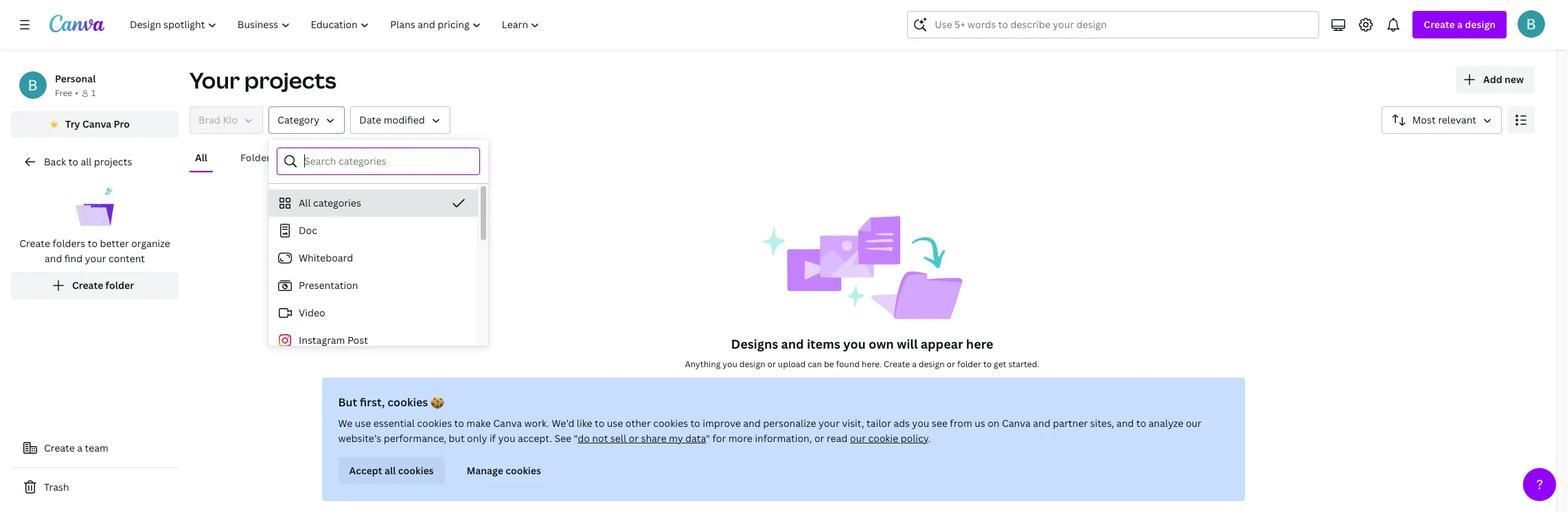 Task type: describe. For each thing, give the bounding box(es) containing it.
create inside button
[[72, 279, 103, 292]]

trash link
[[11, 474, 179, 501]]

add
[[1483, 73, 1502, 86]]

" inside we use essential cookies to make canva work. we'd like to use other cookies to improve and personalize your visit, tailor ads you see from us on canva and partner sites, and to analyze our website's performance, but only if you accept. see "
[[574, 432, 578, 445]]

all categories button
[[269, 190, 478, 217]]

do
[[578, 432, 590, 445]]

read
[[827, 432, 848, 445]]

back to all projects
[[44, 155, 132, 168]]

first,
[[360, 395, 385, 410]]

top level navigation element
[[121, 11, 552, 38]]

better
[[100, 237, 129, 250]]

or right sell
[[629, 432, 639, 445]]

Search categories search field
[[304, 148, 471, 174]]

we use essential cookies to make canva work. we'd like to use other cookies to improve and personalize your visit, tailor ads you see from us on canva and partner sites, and to analyze our website's performance, but only if you accept. see "
[[339, 417, 1202, 445]]

own
[[869, 336, 894, 352]]

sites,
[[1091, 417, 1115, 430]]

create for design
[[1424, 18, 1455, 31]]

most
[[1412, 113, 1436, 126]]

manage cookies button
[[456, 457, 552, 485]]

klo
[[223, 113, 238, 126]]

more
[[729, 432, 753, 445]]

information,
[[755, 432, 812, 445]]

essential
[[374, 417, 415, 430]]

personal
[[55, 72, 96, 85]]

try
[[65, 117, 80, 130]]

your projects
[[190, 65, 336, 95]]

to inside create folders to better organize and find your content
[[88, 237, 98, 250]]

manage
[[467, 464, 504, 477]]

not
[[593, 432, 608, 445]]

try canva pro button
[[11, 111, 179, 137]]

and up do not sell or share my data " for more information, or read our cookie policy . at bottom
[[744, 417, 761, 430]]

1 horizontal spatial design
[[919, 358, 945, 370]]

accept
[[350, 464, 383, 477]]

to left 'analyze' on the right
[[1137, 417, 1147, 430]]

folder inside button
[[105, 279, 134, 292]]

here
[[966, 336, 993, 352]]

all for all categories
[[299, 196, 311, 209]]

create a design button
[[1413, 11, 1507, 38]]

you right anything
[[723, 358, 737, 370]]

your inside we use essential cookies to make canva work. we'd like to use other cookies to improve and personalize your visit, tailor ads you see from us on canva and partner sites, and to analyze our website's performance, but only if you accept. see "
[[819, 417, 840, 430]]

designs button
[[303, 145, 350, 171]]

but
[[339, 395, 358, 410]]

accept all cookies button
[[339, 457, 445, 485]]

partner
[[1053, 417, 1088, 430]]

started.
[[1008, 358, 1039, 370]]

videos
[[444, 151, 476, 164]]

content
[[108, 252, 145, 265]]

our inside we use essential cookies to make canva work. we'd like to use other cookies to improve and personalize your visit, tailor ads you see from us on canva and partner sites, and to analyze our website's performance, but only if you accept. see "
[[1186, 417, 1202, 430]]

instagram post button
[[269, 327, 478, 354]]

instagram post
[[299, 334, 368, 347]]

Sort by button
[[1382, 106, 1502, 134]]

relevant
[[1438, 113, 1476, 126]]

1 horizontal spatial projects
[[244, 65, 336, 95]]

items
[[807, 336, 840, 352]]

.
[[929, 432, 931, 445]]

we
[[339, 417, 353, 430]]

our cookie policy link
[[850, 432, 929, 445]]

try canva pro
[[65, 117, 130, 130]]

website's
[[339, 432, 382, 445]]

presentation option
[[269, 272, 478, 299]]

other
[[626, 417, 651, 430]]

create a team button
[[11, 435, 179, 462]]

and inside create folders to better organize and find your content
[[45, 252, 62, 265]]

brad klo image
[[1518, 10, 1545, 38]]

trash
[[44, 481, 69, 494]]

instagram post option
[[269, 327, 478, 354]]

doc button
[[269, 217, 478, 244]]

ads
[[894, 417, 910, 430]]

create inside the designs and items you own will appear here anything you design or upload can be found here. create a design or folder to get started.
[[884, 358, 910, 370]]

presentation
[[299, 279, 358, 292]]

0 horizontal spatial design
[[739, 358, 765, 370]]

but
[[449, 432, 465, 445]]

create for to
[[19, 237, 50, 250]]

add new button
[[1456, 66, 1535, 93]]

whiteboard
[[299, 251, 353, 264]]

Date modified button
[[350, 106, 450, 134]]

see
[[932, 417, 948, 430]]

a inside the designs and items you own will appear here anything you design or upload can be found here. create a design or folder to get started.
[[912, 358, 917, 370]]

upload
[[778, 358, 806, 370]]

and inside the designs and items you own will appear here anything you design or upload can be found here. create a design or folder to get started.
[[781, 336, 804, 352]]

all button
[[190, 145, 213, 171]]

doc option
[[269, 217, 478, 244]]

pro
[[114, 117, 130, 130]]

1 vertical spatial projects
[[94, 155, 132, 168]]

find
[[64, 252, 83, 265]]

date modified
[[359, 113, 425, 126]]

designs and items you own will appear here anything you design or upload can be found here. create a design or folder to get started.
[[685, 336, 1039, 370]]

2 " from the left
[[706, 432, 710, 445]]

designs for designs and items you own will appear here anything you design or upload can be found here. create a design or folder to get started.
[[731, 336, 778, 352]]

found
[[836, 358, 860, 370]]

here.
[[862, 358, 882, 370]]

categories
[[313, 196, 361, 209]]

and left partner
[[1033, 417, 1051, 430]]

your inside create folders to better organize and find your content
[[85, 252, 106, 265]]

•
[[75, 87, 78, 99]]

whiteboard option
[[269, 244, 478, 272]]

policy
[[901, 432, 929, 445]]

make
[[467, 417, 491, 430]]

cookies down 🍪
[[417, 417, 452, 430]]

post
[[347, 334, 368, 347]]

but first, cookies 🍪
[[339, 395, 445, 410]]

back
[[44, 155, 66, 168]]

most relevant
[[1412, 113, 1476, 126]]

like
[[577, 417, 593, 430]]

create folders to better organize and find your content
[[19, 237, 170, 265]]



Task type: vqa. For each thing, say whether or not it's contained in the screenshot.
bottom Build
no



Task type: locate. For each thing, give the bounding box(es) containing it.
Owner button
[[190, 106, 263, 134]]

1 vertical spatial our
[[850, 432, 866, 445]]

create inside create folders to better organize and find your content
[[19, 237, 50, 250]]

appear
[[921, 336, 963, 352]]

all for all
[[195, 151, 207, 164]]

1 horizontal spatial designs
[[731, 336, 778, 352]]

1 horizontal spatial folder
[[957, 358, 981, 370]]

design
[[1465, 18, 1496, 31], [739, 358, 765, 370], [919, 358, 945, 370]]

our
[[1186, 417, 1202, 430], [850, 432, 866, 445]]

add new
[[1483, 73, 1524, 86]]

designs inside the designs and items you own will appear here anything you design or upload can be found here. create a design or folder to get started.
[[731, 336, 778, 352]]

designs up upload
[[731, 336, 778, 352]]

manage cookies
[[467, 464, 541, 477]]

1 horizontal spatial use
[[607, 417, 623, 430]]

0 horizontal spatial all
[[81, 155, 92, 168]]

from
[[950, 417, 973, 430]]

my
[[669, 432, 683, 445]]

0 vertical spatial your
[[85, 252, 106, 265]]

tailor
[[867, 417, 892, 430]]

a inside button
[[77, 442, 82, 455]]

team
[[85, 442, 108, 455]]

a left team
[[77, 442, 82, 455]]

0 horizontal spatial designs
[[308, 151, 345, 164]]

0 vertical spatial projects
[[244, 65, 336, 95]]

back to all projects link
[[11, 148, 179, 176]]

all down "brad"
[[195, 151, 207, 164]]

folders
[[52, 237, 85, 250]]

performance,
[[384, 432, 447, 445]]

folders button
[[235, 145, 281, 171]]

our right 'analyze' on the right
[[1186, 417, 1202, 430]]

Search search field
[[935, 12, 1292, 38]]

1 vertical spatial designs
[[731, 336, 778, 352]]

1 horizontal spatial our
[[1186, 417, 1202, 430]]

1 horizontal spatial "
[[706, 432, 710, 445]]

design down appear
[[919, 358, 945, 370]]

create inside button
[[44, 442, 75, 455]]

see
[[555, 432, 572, 445]]

work.
[[525, 417, 550, 430]]

you right if
[[499, 432, 516, 445]]

None search field
[[907, 11, 1319, 38]]

on
[[988, 417, 1000, 430]]

a down will
[[912, 358, 917, 370]]

cookies up 'my'
[[654, 417, 688, 430]]

share
[[641, 432, 667, 445]]

1 use from the left
[[355, 417, 371, 430]]

all inside back to all projects link
[[81, 155, 92, 168]]

improve
[[703, 417, 741, 430]]

projects down pro
[[94, 155, 132, 168]]

design left upload
[[739, 358, 765, 370]]

design left brad klo image on the right top of page
[[1465, 18, 1496, 31]]

all right accept
[[385, 464, 396, 477]]

0 vertical spatial designs
[[308, 151, 345, 164]]

1
[[91, 87, 96, 99]]

or
[[767, 358, 776, 370], [947, 358, 955, 370], [629, 432, 639, 445], [815, 432, 825, 445]]

all right back
[[81, 155, 92, 168]]

a up add new "dropdown button"
[[1457, 18, 1463, 31]]

1 horizontal spatial your
[[819, 417, 840, 430]]

🍪
[[431, 395, 445, 410]]

2 use from the left
[[607, 417, 623, 430]]

or left read
[[815, 432, 825, 445]]

to left better
[[88, 237, 98, 250]]

"
[[574, 432, 578, 445], [706, 432, 710, 445]]

0 vertical spatial our
[[1186, 417, 1202, 430]]

if
[[490, 432, 496, 445]]

can
[[808, 358, 822, 370]]

0 horizontal spatial canva
[[82, 117, 111, 130]]

whiteboard button
[[269, 244, 478, 272]]

accept.
[[518, 432, 553, 445]]

0 horizontal spatial folder
[[105, 279, 134, 292]]

and up upload
[[781, 336, 804, 352]]

all inside accept all cookies button
[[385, 464, 396, 477]]

1 vertical spatial your
[[819, 417, 840, 430]]

projects up category
[[244, 65, 336, 95]]

your right find
[[85, 252, 106, 265]]

0 horizontal spatial a
[[77, 442, 82, 455]]

cookies up essential
[[388, 395, 428, 410]]

0 vertical spatial a
[[1457, 18, 1463, 31]]

will
[[897, 336, 918, 352]]

all inside button
[[195, 151, 207, 164]]

use
[[355, 417, 371, 430], [607, 417, 623, 430]]

video button
[[269, 299, 478, 327]]

canva inside "button"
[[82, 117, 111, 130]]

0 horizontal spatial your
[[85, 252, 106, 265]]

2 horizontal spatial a
[[1457, 18, 1463, 31]]

analyze
[[1149, 417, 1184, 430]]

but first, cookies 🍪 dialog
[[322, 378, 1245, 501]]

a for design
[[1457, 18, 1463, 31]]

cookies down accept.
[[506, 464, 541, 477]]

0 horizontal spatial projects
[[94, 155, 132, 168]]

to right back
[[68, 155, 78, 168]]

anything
[[685, 358, 721, 370]]

get
[[994, 358, 1006, 370]]

cookies
[[388, 395, 428, 410], [417, 417, 452, 430], [654, 417, 688, 430], [399, 464, 434, 477], [506, 464, 541, 477]]

folder inside the designs and items you own will appear here anything you design or upload can be found here. create a design or folder to get started.
[[957, 358, 981, 370]]

presentation button
[[269, 272, 478, 299]]

canva
[[82, 117, 111, 130], [494, 417, 522, 430], [1002, 417, 1031, 430]]

your
[[190, 65, 240, 95]]

0 horizontal spatial "
[[574, 432, 578, 445]]

create inside dropdown button
[[1424, 18, 1455, 31]]

canva right try
[[82, 117, 111, 130]]

we'd
[[552, 417, 575, 430]]

1 vertical spatial all
[[385, 464, 396, 477]]

folder down "here"
[[957, 358, 981, 370]]

1 " from the left
[[574, 432, 578, 445]]

and left find
[[45, 252, 62, 265]]

do not sell or share my data link
[[578, 432, 706, 445]]

cookies down performance, on the bottom left of the page
[[399, 464, 434, 477]]

canva up if
[[494, 417, 522, 430]]

visit,
[[842, 417, 865, 430]]

0 horizontal spatial our
[[850, 432, 866, 445]]

video option
[[269, 299, 478, 327]]

you up policy
[[913, 417, 930, 430]]

create a design
[[1424, 18, 1496, 31]]

accept all cookies
[[350, 464, 434, 477]]

design inside dropdown button
[[1465, 18, 1496, 31]]

list box
[[269, 190, 478, 512]]

1 vertical spatial all
[[299, 196, 311, 209]]

organize
[[131, 237, 170, 250]]

create a team
[[44, 442, 108, 455]]

canva right on
[[1002, 417, 1031, 430]]

" left for
[[706, 432, 710, 445]]

all inside button
[[299, 196, 311, 209]]

0 vertical spatial folder
[[105, 279, 134, 292]]

designs inside button
[[308, 151, 345, 164]]

brad klo
[[198, 113, 238, 126]]

your
[[85, 252, 106, 265], [819, 417, 840, 430]]

be
[[824, 358, 834, 370]]

folder
[[105, 279, 134, 292], [957, 358, 981, 370]]

personalize
[[763, 417, 816, 430]]

to inside the designs and items you own will appear here anything you design or upload can be found here. create a design or folder to get started.
[[983, 358, 992, 370]]

all
[[195, 151, 207, 164], [299, 196, 311, 209]]

to up data
[[691, 417, 701, 430]]

and right sites, at the bottom right of page
[[1117, 417, 1134, 430]]

to up but
[[455, 417, 464, 430]]

folder down content
[[105, 279, 134, 292]]

a for team
[[77, 442, 82, 455]]

1 vertical spatial folder
[[957, 358, 981, 370]]

to right like
[[595, 417, 605, 430]]

you up found
[[843, 336, 866, 352]]

data
[[686, 432, 706, 445]]

0 horizontal spatial all
[[195, 151, 207, 164]]

1 vertical spatial a
[[912, 358, 917, 370]]

1 horizontal spatial canva
[[494, 417, 522, 430]]

Category button
[[269, 106, 345, 134]]

us
[[975, 417, 986, 430]]

images
[[378, 151, 411, 164]]

2 horizontal spatial design
[[1465, 18, 1496, 31]]

all categories option
[[269, 190, 478, 217]]

to left get
[[983, 358, 992, 370]]

designs down category button
[[308, 151, 345, 164]]

all up doc
[[299, 196, 311, 209]]

do not sell or share my data " for more information, or read our cookie policy .
[[578, 432, 931, 445]]

instagram
[[299, 334, 345, 347]]

our down visit,
[[850, 432, 866, 445]]

1 horizontal spatial all
[[385, 464, 396, 477]]

to
[[68, 155, 78, 168], [88, 237, 98, 250], [983, 358, 992, 370], [455, 417, 464, 430], [595, 417, 605, 430], [691, 417, 701, 430], [1137, 417, 1147, 430]]

create folder
[[72, 279, 134, 292]]

use up website's at left bottom
[[355, 417, 371, 430]]

0 vertical spatial all
[[195, 151, 207, 164]]

list box containing all categories
[[269, 190, 478, 512]]

your up read
[[819, 417, 840, 430]]

1 horizontal spatial all
[[299, 196, 311, 209]]

create for team
[[44, 442, 75, 455]]

" right see at left
[[574, 432, 578, 445]]

1 horizontal spatial a
[[912, 358, 917, 370]]

or left upload
[[767, 358, 776, 370]]

0 horizontal spatial use
[[355, 417, 371, 430]]

a inside dropdown button
[[1457, 18, 1463, 31]]

new
[[1505, 73, 1524, 86]]

designs for designs
[[308, 151, 345, 164]]

all categories
[[299, 196, 361, 209]]

2 vertical spatial a
[[77, 442, 82, 455]]

folders
[[240, 151, 275, 164]]

or down appear
[[947, 358, 955, 370]]

2 horizontal spatial canva
[[1002, 417, 1031, 430]]

use up sell
[[607, 417, 623, 430]]

brad
[[198, 113, 221, 126]]

0 vertical spatial all
[[81, 155, 92, 168]]



